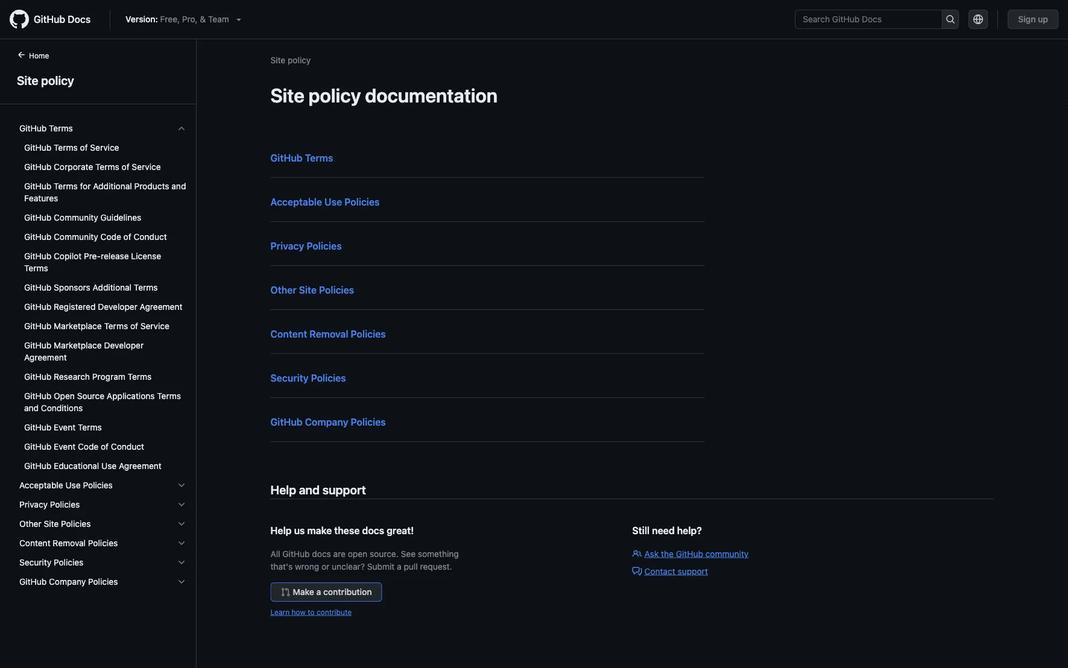 Task type: vqa. For each thing, say whether or not it's contained in the screenshot.
bottommost SITE POLICY link
yes



Task type: locate. For each thing, give the bounding box(es) containing it.
content
[[271, 328, 307, 340], [19, 538, 50, 548]]

acceptable down github terms link
[[271, 196, 322, 208]]

agreement down github event code of conduct link at the left of the page
[[119, 461, 162, 471]]

site policy
[[271, 55, 311, 65], [17, 73, 74, 87]]

registered
[[54, 302, 96, 312]]

1 horizontal spatial removal
[[310, 328, 348, 340]]

0 horizontal spatial content
[[19, 538, 50, 548]]

acceptable use policies inside dropdown button
[[19, 480, 113, 490]]

1 vertical spatial a
[[316, 587, 321, 597]]

use down github event code of conduct link at the left of the page
[[101, 461, 117, 471]]

sc 9kayk9 0 image
[[177, 481, 186, 490], [177, 500, 186, 510], [177, 519, 186, 529], [177, 539, 186, 548], [177, 577, 186, 587]]

service inside 'link'
[[90, 143, 119, 153]]

0 vertical spatial and
[[172, 181, 186, 191]]

1 vertical spatial agreement
[[24, 353, 67, 363]]

all
[[271, 549, 280, 559]]

of inside github terms of service 'link'
[[80, 143, 88, 153]]

github company policies down security policies link
[[271, 417, 386, 428]]

0 horizontal spatial github terms
[[19, 123, 73, 133]]

0 vertical spatial use
[[324, 196, 342, 208]]

acceptable use policies up privacy policies link
[[271, 196, 380, 208]]

1 vertical spatial conduct
[[111, 442, 144, 452]]

1 github terms element from the top
[[10, 119, 196, 476]]

0 vertical spatial help
[[271, 483, 296, 497]]

company down security policies link
[[305, 417, 348, 428]]

0 vertical spatial other site policies
[[271, 284, 354, 296]]

0 vertical spatial removal
[[310, 328, 348, 340]]

marketplace for developer
[[54, 341, 102, 350]]

event
[[54, 423, 76, 433], [54, 442, 76, 452]]

0 horizontal spatial company
[[49, 577, 86, 587]]

marketplace down github marketplace terms of service
[[54, 341, 102, 350]]

0 vertical spatial support
[[323, 483, 366, 497]]

0 vertical spatial github terms
[[19, 123, 73, 133]]

1 vertical spatial other
[[19, 519, 41, 529]]

1 event from the top
[[54, 423, 76, 433]]

0 vertical spatial site policy
[[271, 55, 311, 65]]

and for github open source applications terms and conditions
[[24, 403, 39, 413]]

use
[[324, 196, 342, 208], [101, 461, 117, 471], [65, 480, 81, 490]]

site inside other site policies dropdown button
[[44, 519, 59, 529]]

0 vertical spatial additional
[[93, 181, 132, 191]]

1 horizontal spatial privacy
[[271, 240, 304, 252]]

a
[[397, 562, 402, 572], [316, 587, 321, 597]]

and inside the "github open source applications terms and conditions"
[[24, 403, 39, 413]]

0 vertical spatial security policies
[[271, 372, 346, 384]]

code up release
[[101, 232, 121, 242]]

developer down the github marketplace terms of service link
[[104, 341, 144, 350]]

and
[[172, 181, 186, 191], [24, 403, 39, 413], [299, 483, 320, 497]]

event down conditions
[[54, 423, 76, 433]]

sc 9kayk9 0 image inside acceptable use policies dropdown button
[[177, 481, 186, 490]]

1 horizontal spatial support
[[678, 566, 708, 576]]

site policy documentation
[[271, 84, 498, 107]]

2 horizontal spatial use
[[324, 196, 342, 208]]

0 horizontal spatial privacy
[[19, 500, 48, 510]]

of inside 'github corporate terms of service' link
[[122, 162, 129, 172]]

1 sc 9kayk9 0 image from the top
[[177, 124, 186, 133]]

0 vertical spatial marketplace
[[54, 321, 102, 331]]

0 horizontal spatial a
[[316, 587, 321, 597]]

0 vertical spatial agreement
[[140, 302, 182, 312]]

other site policies inside dropdown button
[[19, 519, 91, 529]]

learn how to contribute
[[271, 608, 352, 616]]

2 event from the top
[[54, 442, 76, 452]]

copilot
[[54, 251, 82, 261]]

help left 'us' at the bottom of page
[[271, 525, 292, 537]]

conduct for github event code of conduct
[[111, 442, 144, 452]]

sc 9kayk9 0 image inside privacy policies dropdown button
[[177, 500, 186, 510]]

sc 9kayk9 0 image inside other site policies dropdown button
[[177, 519, 186, 529]]

2 help from the top
[[271, 525, 292, 537]]

1 vertical spatial github company policies
[[19, 577, 118, 587]]

additional up github registered developer agreement
[[93, 283, 132, 293]]

agreement up research
[[24, 353, 67, 363]]

github terms button
[[14, 119, 191, 138]]

0 vertical spatial acceptable use policies
[[271, 196, 380, 208]]

&
[[200, 14, 206, 24]]

how
[[292, 608, 306, 616]]

version:
[[126, 14, 158, 24]]

content removal policies down other site policies dropdown button
[[19, 538, 118, 548]]

and right products
[[172, 181, 186, 191]]

agreement for github marketplace developer agreement
[[24, 353, 67, 363]]

1 vertical spatial service
[[132, 162, 161, 172]]

site
[[271, 55, 285, 65], [17, 73, 38, 87], [271, 84, 305, 107], [299, 284, 317, 296], [44, 519, 59, 529]]

1 horizontal spatial site policy link
[[271, 55, 311, 65]]

1 horizontal spatial site policy
[[271, 55, 311, 65]]

privacy policies down educational
[[19, 500, 80, 510]]

0 vertical spatial company
[[305, 417, 348, 428]]

github terms up github terms of service
[[19, 123, 73, 133]]

agreement down the license
[[140, 302, 182, 312]]

0 vertical spatial a
[[397, 562, 402, 572]]

acceptable use policies button
[[14, 476, 191, 495]]

docs
[[68, 14, 91, 25]]

1 marketplace from the top
[[54, 321, 102, 331]]

docs up the or
[[312, 549, 331, 559]]

4 sc 9kayk9 0 image from the top
[[177, 539, 186, 548]]

sc 9kayk9 0 image for other site policies
[[177, 519, 186, 529]]

support up help us make these docs great!
[[323, 483, 366, 497]]

0 horizontal spatial github company policies
[[19, 577, 118, 587]]

sign
[[1018, 14, 1036, 24]]

removal inside 'dropdown button'
[[53, 538, 86, 548]]

a left pull
[[397, 562, 402, 572]]

0 horizontal spatial support
[[323, 483, 366, 497]]

support down ask the github community "link"
[[678, 566, 708, 576]]

community up github community code of conduct at the left top
[[54, 213, 98, 223]]

agreement inside github marketplace developer agreement
[[24, 353, 67, 363]]

of for marketplace
[[130, 321, 138, 331]]

of down github registered developer agreement
[[130, 321, 138, 331]]

1 sc 9kayk9 0 image from the top
[[177, 481, 186, 490]]

of inside github community code of conduct link
[[123, 232, 131, 242]]

0 vertical spatial community
[[54, 213, 98, 223]]

2 sc 9kayk9 0 image from the top
[[177, 558, 186, 568]]

1 vertical spatial github terms
[[271, 152, 333, 164]]

developer
[[98, 302, 137, 312], [104, 341, 144, 350]]

release
[[101, 251, 129, 261]]

github corporate terms of service
[[24, 162, 161, 172]]

security policies button
[[14, 553, 191, 572]]

of inside github event code of conduct link
[[101, 442, 109, 452]]

home
[[29, 51, 49, 60]]

developer for registered
[[98, 302, 137, 312]]

github community code of conduct link
[[14, 227, 191, 247]]

0 horizontal spatial other site policies
[[19, 519, 91, 529]]

0 vertical spatial content
[[271, 328, 307, 340]]

1 vertical spatial and
[[24, 403, 39, 413]]

submit
[[367, 562, 395, 572]]

sign up link
[[1008, 10, 1059, 29]]

2 community from the top
[[54, 232, 98, 242]]

1 vertical spatial event
[[54, 442, 76, 452]]

0 horizontal spatial site policy link
[[14, 71, 182, 89]]

1 vertical spatial community
[[54, 232, 98, 242]]

1 vertical spatial site policy link
[[14, 71, 182, 89]]

0 vertical spatial code
[[101, 232, 121, 242]]

removal down other site policies dropdown button
[[53, 538, 86, 548]]

1 horizontal spatial a
[[397, 562, 402, 572]]

docs inside all github docs are open source. see something that's wrong or unclear? submit a pull request.
[[312, 549, 331, 559]]

additional down 'github corporate terms of service' link
[[93, 181, 132, 191]]

1 horizontal spatial privacy policies
[[271, 240, 342, 252]]

github inside github marketplace developer agreement
[[24, 341, 51, 350]]

us
[[294, 525, 305, 537]]

other inside dropdown button
[[19, 519, 41, 529]]

security policies link
[[271, 372, 346, 384]]

0 horizontal spatial other
[[19, 519, 41, 529]]

0 horizontal spatial acceptable use policies
[[19, 480, 113, 490]]

docs up source. at bottom left
[[362, 525, 384, 537]]

conduct up the license
[[134, 232, 167, 242]]

content removal policies
[[271, 328, 386, 340], [19, 538, 118, 548]]

github terms element
[[10, 119, 196, 476], [10, 138, 196, 476]]

policies
[[345, 196, 380, 208], [307, 240, 342, 252], [319, 284, 354, 296], [351, 328, 386, 340], [311, 372, 346, 384], [351, 417, 386, 428], [83, 480, 113, 490], [50, 500, 80, 510], [61, 519, 91, 529], [88, 538, 118, 548], [54, 558, 83, 568], [88, 577, 118, 587]]

and up 'us' at the bottom of page
[[299, 483, 320, 497]]

1 vertical spatial content removal policies
[[19, 538, 118, 548]]

service down github terms dropdown button
[[90, 143, 119, 153]]

of
[[80, 143, 88, 153], [122, 162, 129, 172], [123, 232, 131, 242], [130, 321, 138, 331], [101, 442, 109, 452]]

content inside 'dropdown button'
[[19, 538, 50, 548]]

1 vertical spatial other site policies
[[19, 519, 91, 529]]

and for github terms for additional products and features
[[172, 181, 186, 191]]

1 horizontal spatial acceptable
[[271, 196, 322, 208]]

agreement inside "github educational use agreement" link
[[119, 461, 162, 471]]

and inside github terms for additional products and features
[[172, 181, 186, 191]]

github company policies down security policies dropdown button at the bottom left of the page
[[19, 577, 118, 587]]

0 horizontal spatial docs
[[312, 549, 331, 559]]

community
[[706, 549, 749, 559]]

help
[[271, 483, 296, 497], [271, 525, 292, 537]]

corporate
[[54, 162, 93, 172]]

1 vertical spatial marketplace
[[54, 341, 102, 350]]

1 vertical spatial use
[[101, 461, 117, 471]]

1 vertical spatial security policies
[[19, 558, 83, 568]]

and left conditions
[[24, 403, 39, 413]]

0 vertical spatial privacy
[[271, 240, 304, 252]]

1 community from the top
[[54, 213, 98, 223]]

1 horizontal spatial security
[[271, 372, 309, 384]]

sc 9kayk9 0 image for security policies
[[177, 558, 186, 568]]

1 vertical spatial docs
[[312, 549, 331, 559]]

conduct down github event terms link
[[111, 442, 144, 452]]

use down educational
[[65, 480, 81, 490]]

of down github terms of service 'link'
[[122, 162, 129, 172]]

service down github registered developer agreement
[[140, 321, 169, 331]]

1 vertical spatial privacy
[[19, 500, 48, 510]]

a inside make a contribution link
[[316, 587, 321, 597]]

security inside security policies dropdown button
[[19, 558, 51, 568]]

terms
[[49, 123, 73, 133], [54, 143, 78, 153], [305, 152, 333, 164], [95, 162, 119, 172], [54, 181, 78, 191], [24, 263, 48, 273], [134, 283, 158, 293], [104, 321, 128, 331], [128, 372, 152, 382], [157, 391, 181, 401], [78, 423, 102, 433]]

1 horizontal spatial use
[[101, 461, 117, 471]]

1 vertical spatial privacy policies
[[19, 500, 80, 510]]

other site policies down privacy policies dropdown button
[[19, 519, 91, 529]]

github terms inside github terms dropdown button
[[19, 123, 73, 133]]

github terms up acceptable use policies link
[[271, 152, 333, 164]]

0 vertical spatial acceptable
[[271, 196, 322, 208]]

marketplace
[[54, 321, 102, 331], [54, 341, 102, 350]]

None search field
[[795, 10, 959, 29]]

0 vertical spatial developer
[[98, 302, 137, 312]]

triangle down image
[[234, 14, 244, 24]]

1 vertical spatial support
[[678, 566, 708, 576]]

2 vertical spatial agreement
[[119, 461, 162, 471]]

0 vertical spatial other
[[271, 284, 297, 296]]

sc 9kayk9 0 image for content removal policies
[[177, 539, 186, 548]]

a inside all github docs are open source. see something that's wrong or unclear? submit a pull request.
[[397, 562, 402, 572]]

0 horizontal spatial and
[[24, 403, 39, 413]]

acceptable use policies down educational
[[19, 480, 113, 490]]

company down security policies dropdown button at the bottom left of the page
[[49, 577, 86, 587]]

github company policies inside dropdown button
[[19, 577, 118, 587]]

open
[[54, 391, 75, 401]]

developer down github sponsors additional terms link
[[98, 302, 137, 312]]

make
[[307, 525, 332, 537]]

0 horizontal spatial privacy policies
[[19, 500, 80, 510]]

2 github terms element from the top
[[10, 138, 196, 476]]

sc 9kayk9 0 image inside github company policies dropdown button
[[177, 577, 186, 587]]

marketplace down registered
[[54, 321, 102, 331]]

0 vertical spatial conduct
[[134, 232, 167, 242]]

1 horizontal spatial security policies
[[271, 372, 346, 384]]

github community guidelines
[[24, 213, 141, 223]]

github terms of service link
[[14, 138, 191, 157]]

1 vertical spatial developer
[[104, 341, 144, 350]]

content removal policies down other site policies link
[[271, 328, 386, 340]]

of down guidelines
[[123, 232, 131, 242]]

1 vertical spatial content
[[19, 538, 50, 548]]

sc 9kayk9 0 image for privacy policies
[[177, 500, 186, 510]]

marketplace inside github marketplace developer agreement
[[54, 341, 102, 350]]

of down github event terms link
[[101, 442, 109, 452]]

a right make
[[316, 587, 321, 597]]

2 sc 9kayk9 0 image from the top
[[177, 500, 186, 510]]

0 vertical spatial sc 9kayk9 0 image
[[177, 124, 186, 133]]

support
[[323, 483, 366, 497], [678, 566, 708, 576]]

other site policies
[[271, 284, 354, 296], [19, 519, 91, 529]]

5 sc 9kayk9 0 image from the top
[[177, 577, 186, 587]]

security policies up github company policies link
[[271, 372, 346, 384]]

github event terms
[[24, 423, 102, 433]]

use up privacy policies link
[[324, 196, 342, 208]]

other site policies down privacy policies link
[[271, 284, 354, 296]]

sc 9kayk9 0 image inside the content removal policies 'dropdown button'
[[177, 539, 186, 548]]

0 vertical spatial security
[[271, 372, 309, 384]]

3 sc 9kayk9 0 image from the top
[[177, 519, 186, 529]]

code for community
[[101, 232, 121, 242]]

site policy element
[[0, 49, 197, 667]]

2 marketplace from the top
[[54, 341, 102, 350]]

of inside the github marketplace terms of service link
[[130, 321, 138, 331]]

github inside all github docs are open source. see something that's wrong or unclear? submit a pull request.
[[283, 549, 310, 559]]

0 horizontal spatial security policies
[[19, 558, 83, 568]]

agreement inside github registered developer agreement link
[[140, 302, 182, 312]]

0 horizontal spatial site policy
[[17, 73, 74, 87]]

github inside 'link'
[[24, 143, 51, 153]]

1 horizontal spatial other
[[271, 284, 297, 296]]

github terms element containing github terms of service
[[10, 138, 196, 476]]

agreement for github registered developer agreement
[[140, 302, 182, 312]]

0 vertical spatial github company policies
[[271, 417, 386, 428]]

github inside dropdown button
[[19, 577, 47, 587]]

security policies down the content removal policies 'dropdown button'
[[19, 558, 83, 568]]

service up products
[[132, 162, 161, 172]]

github docs
[[34, 14, 91, 25]]

1 horizontal spatial github terms
[[271, 152, 333, 164]]

1 horizontal spatial and
[[172, 181, 186, 191]]

1 vertical spatial sc 9kayk9 0 image
[[177, 558, 186, 568]]

content removal policies link
[[271, 328, 386, 340]]

privacy policies up other site policies link
[[271, 240, 342, 252]]

community down github community guidelines
[[54, 232, 98, 242]]

github terms
[[19, 123, 73, 133], [271, 152, 333, 164]]

0 vertical spatial docs
[[362, 525, 384, 537]]

of for event
[[101, 442, 109, 452]]

event down github event terms
[[54, 442, 76, 452]]

1 vertical spatial company
[[49, 577, 86, 587]]

help us make these docs great!
[[271, 525, 414, 537]]

0 vertical spatial service
[[90, 143, 119, 153]]

company
[[305, 417, 348, 428], [49, 577, 86, 587]]

code up github educational use agreement
[[78, 442, 98, 452]]

for
[[80, 181, 91, 191]]

service
[[90, 143, 119, 153], [132, 162, 161, 172], [140, 321, 169, 331]]

2 vertical spatial and
[[299, 483, 320, 497]]

terms inside github terms for additional products and features
[[54, 181, 78, 191]]

help for help and support
[[271, 483, 296, 497]]

sc 9kayk9 0 image
[[177, 124, 186, 133], [177, 558, 186, 568]]

sc 9kayk9 0 image inside security policies dropdown button
[[177, 558, 186, 568]]

event for code
[[54, 442, 76, 452]]

products
[[134, 181, 169, 191]]

use inside github terms element
[[101, 461, 117, 471]]

developer inside github marketplace developer agreement
[[104, 341, 144, 350]]

policy inside 'element'
[[41, 73, 74, 87]]

github company policies
[[271, 417, 386, 428], [19, 577, 118, 587]]

program
[[92, 372, 125, 382]]

0 horizontal spatial removal
[[53, 538, 86, 548]]

0 vertical spatial event
[[54, 423, 76, 433]]

help up 'us' at the bottom of page
[[271, 483, 296, 497]]

0 horizontal spatial acceptable
[[19, 480, 63, 490]]

0 horizontal spatial content removal policies
[[19, 538, 118, 548]]

of up github corporate terms of service
[[80, 143, 88, 153]]

1 horizontal spatial docs
[[362, 525, 384, 537]]

sc 9kayk9 0 image inside github terms dropdown button
[[177, 124, 186, 133]]

1 help from the top
[[271, 483, 296, 497]]

1 horizontal spatial github company policies
[[271, 417, 386, 428]]

removal down other site policies link
[[310, 328, 348, 340]]

1 vertical spatial acceptable
[[19, 480, 63, 490]]

github terms link
[[271, 152, 333, 164]]

privacy
[[271, 240, 304, 252], [19, 500, 48, 510]]

contribute
[[317, 608, 352, 616]]

1 vertical spatial help
[[271, 525, 292, 537]]

acceptable down educational
[[19, 480, 63, 490]]



Task type: describe. For each thing, give the bounding box(es) containing it.
that's
[[271, 562, 293, 572]]

sign up
[[1018, 14, 1048, 24]]

privacy policies link
[[271, 240, 342, 252]]

conduct for github community code of conduct
[[134, 232, 167, 242]]

unclear?
[[332, 562, 365, 572]]

github research program terms link
[[14, 367, 191, 387]]

0 vertical spatial privacy policies
[[271, 240, 342, 252]]

sc 9kayk9 0 image for acceptable use policies
[[177, 481, 186, 490]]

community for guidelines
[[54, 213, 98, 223]]

github docs link
[[10, 10, 100, 29]]

github community code of conduct
[[24, 232, 167, 242]]

github event code of conduct link
[[14, 437, 191, 457]]

github event terms link
[[14, 418, 191, 437]]

github registered developer agreement link
[[14, 297, 191, 317]]

company inside dropdown button
[[49, 577, 86, 587]]

security policies inside security policies dropdown button
[[19, 558, 83, 568]]

open
[[348, 549, 367, 559]]

code for event
[[78, 442, 98, 452]]

sc 9kayk9 0 image for github company policies
[[177, 577, 186, 587]]

terms inside dropdown button
[[49, 123, 73, 133]]

Search GitHub Docs search field
[[796, 10, 942, 28]]

source.
[[370, 549, 399, 559]]

are
[[333, 549, 346, 559]]

other site policies link
[[271, 284, 354, 296]]

pre-
[[84, 251, 101, 261]]

event for terms
[[54, 423, 76, 433]]

license
[[131, 251, 161, 261]]

help and support
[[271, 483, 366, 497]]

research
[[54, 372, 90, 382]]

terms inside the "github open source applications terms and conditions"
[[157, 391, 181, 401]]

source
[[77, 391, 104, 401]]

service for marketplace
[[140, 321, 169, 331]]

ask the github community link
[[632, 549, 749, 559]]

github inside the github copilot pre-release license terms
[[24, 251, 51, 261]]

need
[[652, 525, 675, 537]]

these
[[334, 525, 360, 537]]

ask the github community
[[645, 549, 749, 559]]

github open source applications terms and conditions
[[24, 391, 181, 413]]

make a contribution
[[293, 587, 372, 597]]

use inside dropdown button
[[65, 480, 81, 490]]

contact
[[645, 566, 675, 576]]

make
[[293, 587, 314, 597]]

github marketplace terms of service link
[[14, 317, 191, 336]]

something
[[418, 549, 459, 559]]

1 horizontal spatial other site policies
[[271, 284, 354, 296]]

contribution
[[323, 587, 372, 597]]

contact support link
[[632, 566, 708, 576]]

help for help us make these docs great!
[[271, 525, 292, 537]]

policies inside 'dropdown button'
[[88, 538, 118, 548]]

great!
[[387, 525, 414, 537]]

still need help?
[[632, 525, 702, 537]]

1 vertical spatial additional
[[93, 283, 132, 293]]

documentation
[[365, 84, 498, 107]]

content removal policies inside 'dropdown button'
[[19, 538, 118, 548]]

guidelines
[[101, 213, 141, 223]]

github copilot pre-release license terms
[[24, 251, 161, 273]]

team
[[208, 14, 229, 24]]

other site policies button
[[14, 515, 191, 534]]

features
[[24, 193, 58, 203]]

0 vertical spatial site policy link
[[271, 55, 311, 65]]

site policy inside 'element'
[[17, 73, 74, 87]]

all github docs are open source. see something that's wrong or unclear? submit a pull request.
[[271, 549, 459, 572]]

to
[[308, 608, 315, 616]]

github open source applications terms and conditions link
[[14, 387, 191, 418]]

learn
[[271, 608, 290, 616]]

or
[[322, 562, 330, 572]]

policies inside dropdown button
[[88, 577, 118, 587]]

privacy inside dropdown button
[[19, 500, 48, 510]]

github terms for additional products and features
[[24, 181, 186, 203]]

sponsors
[[54, 283, 90, 293]]

github marketplace developer agreement
[[24, 341, 144, 363]]

search image
[[946, 14, 955, 24]]

home link
[[12, 50, 68, 62]]

github marketplace developer agreement link
[[14, 336, 191, 367]]

github community guidelines link
[[14, 208, 191, 227]]

github sponsors additional terms
[[24, 283, 158, 293]]

developer for marketplace
[[104, 341, 144, 350]]

of for corporate
[[122, 162, 129, 172]]

github terms for additional products and features link
[[14, 177, 191, 208]]

github copilot pre-release license terms link
[[14, 247, 191, 278]]

github event code of conduct
[[24, 442, 144, 452]]

community for code
[[54, 232, 98, 242]]

up
[[1038, 14, 1048, 24]]

see
[[401, 549, 416, 559]]

github sponsors additional terms link
[[14, 278, 191, 297]]

service for corporate
[[132, 162, 161, 172]]

contact support
[[645, 566, 708, 576]]

1 horizontal spatial content removal policies
[[271, 328, 386, 340]]

github marketplace terms of service
[[24, 321, 169, 331]]

request.
[[420, 562, 452, 572]]

learn how to contribute link
[[271, 608, 352, 616]]

wrong
[[295, 562, 319, 572]]

make a contribution link
[[271, 583, 382, 602]]

github inside github terms for additional products and features
[[24, 181, 51, 191]]

1 horizontal spatial acceptable use policies
[[271, 196, 380, 208]]

github terms element containing github terms
[[10, 119, 196, 476]]

1 horizontal spatial content
[[271, 328, 307, 340]]

terms inside the github copilot pre-release license terms
[[24, 263, 48, 273]]

additional inside github terms for additional products and features
[[93, 181, 132, 191]]

2 horizontal spatial and
[[299, 483, 320, 497]]

1 horizontal spatial company
[[305, 417, 348, 428]]

acceptable inside dropdown button
[[19, 480, 63, 490]]

the
[[661, 549, 674, 559]]

marketplace for terms
[[54, 321, 102, 331]]

privacy policies button
[[14, 495, 191, 515]]

github educational use agreement
[[24, 461, 162, 471]]

select language: current language is english image
[[974, 14, 983, 24]]

github company policies link
[[271, 417, 386, 428]]

terms inside 'link'
[[54, 143, 78, 153]]

of for community
[[123, 232, 131, 242]]

educational
[[54, 461, 99, 471]]

privacy policies inside dropdown button
[[19, 500, 80, 510]]

github inside the "github open source applications terms and conditions"
[[24, 391, 51, 401]]

github inside dropdown button
[[19, 123, 47, 133]]

github educational use agreement link
[[14, 457, 191, 476]]

still
[[632, 525, 650, 537]]

agreement for github educational use agreement
[[119, 461, 162, 471]]

applications
[[107, 391, 155, 401]]

github company policies button
[[14, 572, 191, 592]]

sc 9kayk9 0 image for github terms
[[177, 124, 186, 133]]

version: free, pro, & team
[[126, 14, 229, 24]]

ask
[[645, 549, 659, 559]]

github corporate terms of service link
[[14, 157, 191, 177]]

help?
[[677, 525, 702, 537]]



